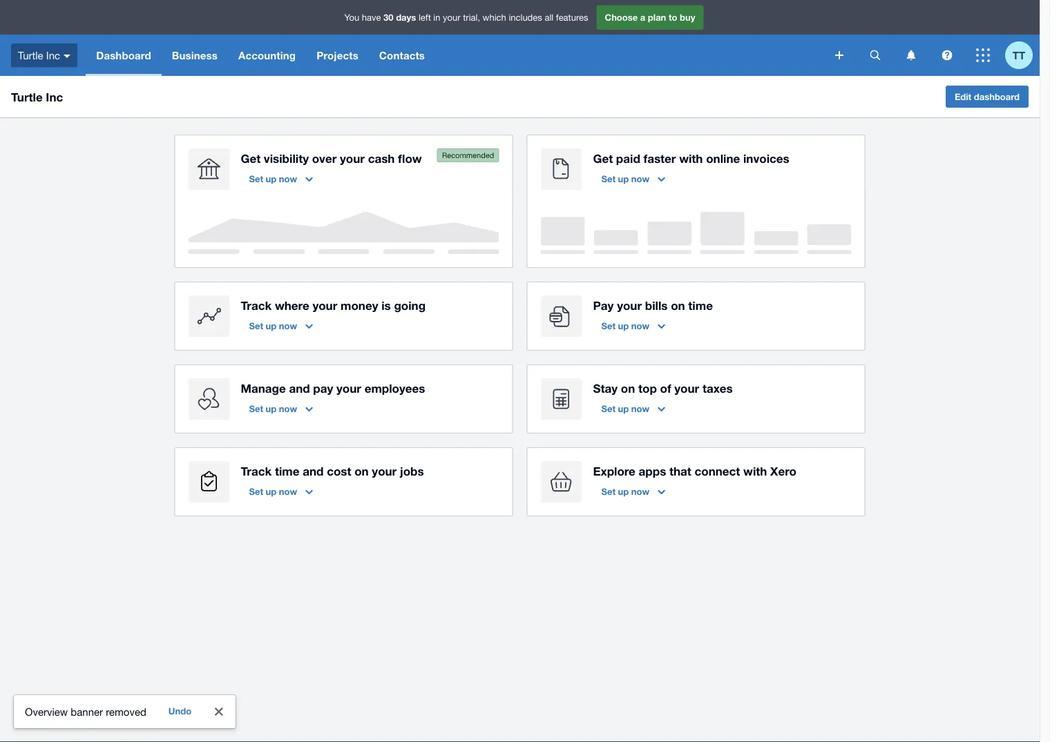 Task type: vqa. For each thing, say whether or not it's contained in the screenshot.
TRACK associated with Track time and cost on your jobs
yes



Task type: describe. For each thing, give the bounding box(es) containing it.
up down the 'visibility'
[[266, 173, 276, 184]]

tt button
[[1005, 35, 1040, 76]]

plan
[[648, 12, 666, 23]]

set up now for track where your money is going
[[249, 321, 297, 331]]

1 horizontal spatial on
[[621, 381, 635, 395]]

1 horizontal spatial svg image
[[976, 48, 990, 62]]

banner
[[71, 706, 103, 718]]

set for track where your money is going
[[249, 321, 263, 331]]

xero
[[770, 464, 796, 478]]

going
[[394, 298, 426, 312]]

set up now for explore apps that connect with xero
[[601, 486, 649, 497]]

trial,
[[463, 12, 480, 23]]

set for manage and pay your employees
[[249, 403, 263, 414]]

which
[[483, 12, 506, 23]]

now for track time and cost on your jobs
[[279, 486, 297, 497]]

set up now button for manage and pay your employees
[[241, 398, 321, 420]]

flow
[[398, 151, 422, 165]]

in
[[433, 12, 440, 23]]

now for pay your bills on time
[[631, 321, 649, 331]]

you
[[344, 12, 359, 23]]

turtle inc button
[[0, 35, 86, 76]]

edit dashboard
[[955, 91, 1020, 102]]

days
[[396, 12, 416, 23]]

all
[[545, 12, 553, 23]]

choose
[[605, 12, 638, 23]]

recommended icon image
[[437, 149, 499, 162]]

get paid faster with online invoices
[[593, 151, 789, 165]]

left
[[419, 12, 431, 23]]

business
[[172, 49, 218, 61]]

taxes icon image
[[541, 379, 582, 420]]

set up now button for stay on top of your taxes
[[593, 398, 674, 420]]

that
[[669, 464, 691, 478]]

cash
[[368, 151, 395, 165]]

banner containing dashboard
[[0, 0, 1040, 76]]

employees icon image
[[188, 379, 230, 420]]

get for get visibility over your cash flow
[[241, 151, 261, 165]]

apps
[[639, 464, 666, 478]]

0 vertical spatial and
[[289, 381, 310, 395]]

edit
[[955, 91, 971, 102]]

business button
[[162, 35, 228, 76]]

dashboard link
[[86, 35, 162, 76]]

track money icon image
[[188, 296, 230, 337]]

0 horizontal spatial on
[[354, 464, 369, 478]]

top
[[638, 381, 657, 395]]

up for explore apps that connect with xero
[[618, 486, 629, 497]]

set up now button for pay your bills on time
[[593, 315, 674, 337]]

set for pay your bills on time
[[601, 321, 616, 331]]

set for explore apps that connect with xero
[[601, 486, 616, 497]]

up for stay on top of your taxes
[[618, 403, 629, 414]]

now for manage and pay your employees
[[279, 403, 297, 414]]

up for get paid faster with online invoices
[[618, 173, 629, 184]]

of
[[660, 381, 671, 395]]

invoices icon image
[[541, 149, 582, 190]]

tt
[[1013, 49, 1025, 61]]

set up now down the 'visibility'
[[249, 173, 297, 184]]

up for track where your money is going
[[266, 321, 276, 331]]

1 horizontal spatial with
[[743, 464, 767, 478]]

contacts
[[379, 49, 425, 61]]

contacts button
[[369, 35, 435, 76]]

invoices
[[743, 151, 789, 165]]

taxes
[[702, 381, 733, 395]]

now down the 'visibility'
[[279, 173, 297, 184]]

online
[[706, 151, 740, 165]]

set up now for get paid faster with online invoices
[[601, 173, 649, 184]]

manage
[[241, 381, 286, 395]]

faster
[[644, 151, 676, 165]]

1 vertical spatial turtle inc
[[11, 90, 63, 104]]

pay
[[593, 298, 614, 312]]

0 horizontal spatial time
[[275, 464, 299, 478]]

undo
[[168, 706, 191, 717]]

now for explore apps that connect with xero
[[631, 486, 649, 497]]

visibility
[[264, 151, 309, 165]]

projects button
[[306, 35, 369, 76]]

accounting button
[[228, 35, 306, 76]]

0 vertical spatial on
[[671, 298, 685, 312]]

0 horizontal spatial svg image
[[835, 51, 843, 59]]



Task type: locate. For each thing, give the bounding box(es) containing it.
up for track time and cost on your jobs
[[266, 486, 276, 497]]

accounting
[[238, 49, 296, 61]]

track
[[241, 298, 272, 312], [241, 464, 272, 478]]

dashboard
[[96, 49, 151, 61]]

set for track time and cost on your jobs
[[249, 486, 263, 497]]

turtle inc inside turtle inc popup button
[[18, 49, 60, 61]]

and
[[289, 381, 310, 395], [303, 464, 324, 478]]

1 vertical spatial track
[[241, 464, 272, 478]]

inc
[[46, 49, 60, 61], [46, 90, 63, 104]]

svg image
[[870, 50, 880, 60], [907, 50, 916, 60], [942, 50, 952, 60], [64, 54, 71, 58]]

1 vertical spatial inc
[[46, 90, 63, 104]]

2 track from the top
[[241, 464, 272, 478]]

2 vertical spatial on
[[354, 464, 369, 478]]

up down pay your bills on time at the top right of page
[[618, 321, 629, 331]]

now
[[279, 173, 297, 184], [631, 173, 649, 184], [279, 321, 297, 331], [631, 321, 649, 331], [279, 403, 297, 414], [631, 403, 649, 414], [279, 486, 297, 497], [631, 486, 649, 497]]

bills
[[645, 298, 668, 312]]

up down the manage
[[266, 403, 276, 414]]

1 vertical spatial on
[[621, 381, 635, 395]]

get for get paid faster with online invoices
[[593, 151, 613, 165]]

1 vertical spatial time
[[275, 464, 299, 478]]

track for track where your money is going
[[241, 298, 272, 312]]

up for pay your bills on time
[[618, 321, 629, 331]]

undo button
[[160, 701, 200, 723]]

manage and pay your employees
[[241, 381, 425, 395]]

now down 'track time and cost on your jobs'
[[279, 486, 297, 497]]

set down stay
[[601, 403, 616, 414]]

pay
[[313, 381, 333, 395]]

up right 'projects icon'
[[266, 486, 276, 497]]

is
[[381, 298, 391, 312]]

set
[[249, 173, 263, 184], [601, 173, 616, 184], [249, 321, 263, 331], [601, 321, 616, 331], [249, 403, 263, 414], [601, 403, 616, 414], [249, 486, 263, 497], [601, 486, 616, 497]]

now down pay your bills on time at the top right of page
[[631, 321, 649, 331]]

now for track where your money is going
[[279, 321, 297, 331]]

turtle inc
[[18, 49, 60, 61], [11, 90, 63, 104]]

on right bills
[[671, 298, 685, 312]]

set up now button down 'track time and cost on your jobs'
[[241, 481, 321, 503]]

track for track time and cost on your jobs
[[241, 464, 272, 478]]

time
[[688, 298, 713, 312], [275, 464, 299, 478]]

1 track from the top
[[241, 298, 272, 312]]

overview
[[25, 706, 68, 718]]

set up now button for get paid faster with online invoices
[[593, 168, 674, 190]]

up down paid
[[618, 173, 629, 184]]

get visibility over your cash flow
[[241, 151, 422, 165]]

paid
[[616, 151, 640, 165]]

0 horizontal spatial with
[[679, 151, 703, 165]]

set up now button down explore
[[593, 481, 674, 503]]

set up now for track time and cost on your jobs
[[249, 486, 297, 497]]

2 horizontal spatial on
[[671, 298, 685, 312]]

set up now down explore
[[601, 486, 649, 497]]

get
[[241, 151, 261, 165], [593, 151, 613, 165]]

set up now
[[249, 173, 297, 184], [601, 173, 649, 184], [249, 321, 297, 331], [601, 321, 649, 331], [249, 403, 297, 414], [601, 403, 649, 414], [249, 486, 297, 497], [601, 486, 649, 497]]

set down pay
[[601, 321, 616, 331]]

now down paid
[[631, 173, 649, 184]]

now down apps on the right of the page
[[631, 486, 649, 497]]

set up now button down the 'visibility'
[[241, 168, 321, 190]]

set right track money icon
[[249, 321, 263, 331]]

where
[[275, 298, 309, 312]]

to
[[669, 12, 677, 23]]

stay on top of your taxes
[[593, 381, 733, 395]]

set up now button down pay your bills on time at the top right of page
[[593, 315, 674, 337]]

0 horizontal spatial get
[[241, 151, 261, 165]]

set up now button down where in the left top of the page
[[241, 315, 321, 337]]

projects
[[317, 49, 358, 61]]

svg image
[[976, 48, 990, 62], [835, 51, 843, 59]]

set up now for pay your bills on time
[[601, 321, 649, 331]]

and left pay
[[289, 381, 310, 395]]

banner
[[0, 0, 1040, 76]]

set up now button for explore apps that connect with xero
[[593, 481, 674, 503]]

track right 'projects icon'
[[241, 464, 272, 478]]

removed
[[106, 706, 146, 718]]

with right faster
[[679, 151, 703, 165]]

inc inside popup button
[[46, 49, 60, 61]]

set up now for stay on top of your taxes
[[601, 403, 649, 414]]

0 vertical spatial inc
[[46, 49, 60, 61]]

stay
[[593, 381, 618, 395]]

pay your bills on time
[[593, 298, 713, 312]]

navigation
[[86, 35, 826, 76]]

banking icon image
[[188, 149, 230, 190]]

you have 30 days left in your trial, which includes all features
[[344, 12, 588, 23]]

on right cost
[[354, 464, 369, 478]]

set for get paid faster with online invoices
[[601, 173, 616, 184]]

set up now button for track where your money is going
[[241, 315, 321, 337]]

includes
[[509, 12, 542, 23]]

set for stay on top of your taxes
[[601, 403, 616, 414]]

now down where in the left top of the page
[[279, 321, 297, 331]]

now down the manage
[[279, 403, 297, 414]]

close button
[[205, 698, 233, 726]]

time right bills
[[688, 298, 713, 312]]

set right 'projects icon'
[[249, 486, 263, 497]]

with left xero
[[743, 464, 767, 478]]

overview banner removed
[[25, 706, 146, 718]]

cost
[[327, 464, 351, 478]]

set up now down paid
[[601, 173, 649, 184]]

up down where in the left top of the page
[[266, 321, 276, 331]]

explore apps that connect with xero
[[593, 464, 796, 478]]

your
[[443, 12, 461, 23], [340, 151, 365, 165], [313, 298, 337, 312], [617, 298, 642, 312], [336, 381, 361, 395], [674, 381, 699, 395], [372, 464, 397, 478]]

set up now button down top
[[593, 398, 674, 420]]

navigation containing dashboard
[[86, 35, 826, 76]]

1 vertical spatial turtle
[[11, 90, 43, 104]]

up for manage and pay your employees
[[266, 403, 276, 414]]

connect
[[695, 464, 740, 478]]

set right invoices icon at the top of the page
[[601, 173, 616, 184]]

0 vertical spatial time
[[688, 298, 713, 312]]

turtle inside popup button
[[18, 49, 43, 61]]

svg image inside turtle inc popup button
[[64, 54, 71, 58]]

up down stay on top of your taxes
[[618, 403, 629, 414]]

get left paid
[[593, 151, 613, 165]]

set up now down the manage
[[249, 403, 297, 414]]

set down explore
[[601, 486, 616, 497]]

set up now button down paid
[[593, 168, 674, 190]]

set up now button
[[241, 168, 321, 190], [593, 168, 674, 190], [241, 315, 321, 337], [593, 315, 674, 337], [241, 398, 321, 420], [593, 398, 674, 420], [241, 481, 321, 503], [593, 481, 674, 503]]

features
[[556, 12, 588, 23]]

employees
[[365, 381, 425, 395]]

1 inc from the top
[[46, 49, 60, 61]]

and left cost
[[303, 464, 324, 478]]

have
[[362, 12, 381, 23]]

on left top
[[621, 381, 635, 395]]

set right banking icon
[[249, 173, 263, 184]]

edit dashboard button
[[946, 86, 1029, 108]]

1 vertical spatial and
[[303, 464, 324, 478]]

dashboard
[[974, 91, 1020, 102]]

close image
[[215, 708, 223, 716]]

on
[[671, 298, 685, 312], [621, 381, 635, 395], [354, 464, 369, 478]]

set up now down pay
[[601, 321, 649, 331]]

track left where in the left top of the page
[[241, 298, 272, 312]]

set up now button down the manage
[[241, 398, 321, 420]]

1 horizontal spatial get
[[593, 151, 613, 165]]

set up now down where in the left top of the page
[[249, 321, 297, 331]]

now down top
[[631, 403, 649, 414]]

money
[[341, 298, 378, 312]]

bills icon image
[[541, 296, 582, 337]]

1 horizontal spatial time
[[688, 298, 713, 312]]

30
[[383, 12, 393, 23]]

0 vertical spatial track
[[241, 298, 272, 312]]

buy
[[680, 12, 695, 23]]

up
[[266, 173, 276, 184], [618, 173, 629, 184], [266, 321, 276, 331], [618, 321, 629, 331], [266, 403, 276, 414], [618, 403, 629, 414], [266, 486, 276, 497], [618, 486, 629, 497]]

set down the manage
[[249, 403, 263, 414]]

1 vertical spatial with
[[743, 464, 767, 478]]

0 vertical spatial turtle inc
[[18, 49, 60, 61]]

0 vertical spatial with
[[679, 151, 703, 165]]

set up now button for track time and cost on your jobs
[[241, 481, 321, 503]]

set up now down 'track time and cost on your jobs'
[[249, 486, 297, 497]]

explore
[[593, 464, 635, 478]]

a
[[640, 12, 645, 23]]

with
[[679, 151, 703, 165], [743, 464, 767, 478]]

banking preview line graph image
[[188, 212, 499, 254]]

2 get from the left
[[593, 151, 613, 165]]

invoices preview bar graph image
[[541, 212, 851, 254]]

get left the 'visibility'
[[241, 151, 261, 165]]

jobs
[[400, 464, 424, 478]]

time left cost
[[275, 464, 299, 478]]

turtle
[[18, 49, 43, 61], [11, 90, 43, 104]]

2 inc from the top
[[46, 90, 63, 104]]

track where your money is going
[[241, 298, 426, 312]]

add-ons icon image
[[541, 461, 582, 503]]

set up now for manage and pay your employees
[[249, 403, 297, 414]]

1 get from the left
[[241, 151, 261, 165]]

now for get paid faster with online invoices
[[631, 173, 649, 184]]

overview banner removed status
[[14, 696, 236, 729]]

over
[[312, 151, 337, 165]]

now for stay on top of your taxes
[[631, 403, 649, 414]]

track time and cost on your jobs
[[241, 464, 424, 478]]

choose a plan to buy
[[605, 12, 695, 23]]

up down explore
[[618, 486, 629, 497]]

set up now down stay
[[601, 403, 649, 414]]

projects icon image
[[188, 461, 230, 503]]

0 vertical spatial turtle
[[18, 49, 43, 61]]



